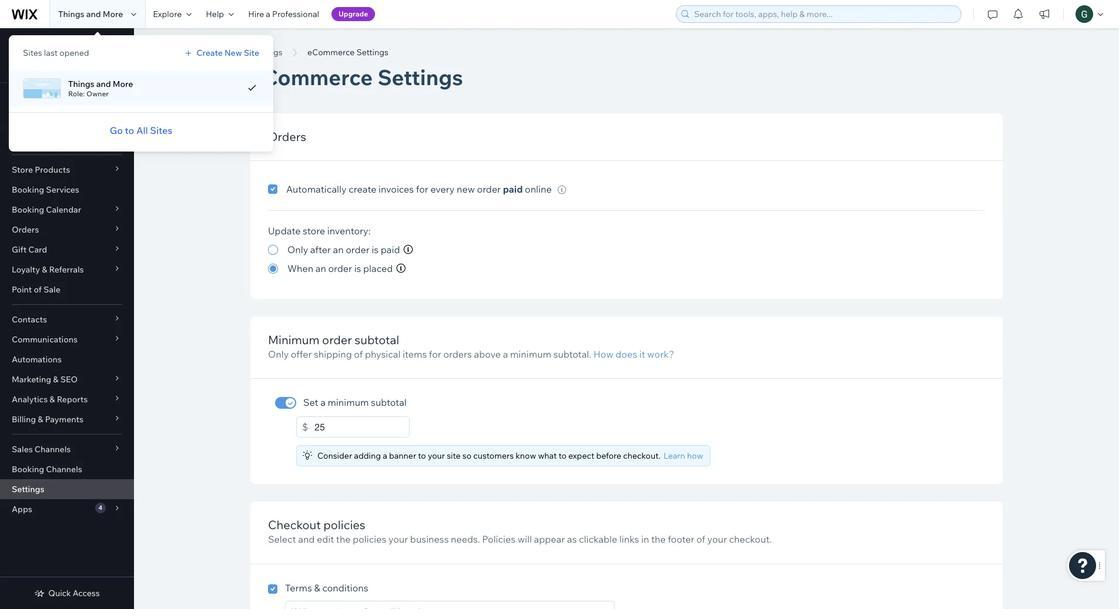 Task type: describe. For each thing, give the bounding box(es) containing it.
minimum order subtotal only offer shipping of physical items for orders above a minimum subtotal. how does it work?
[[268, 333, 674, 360]]

online
[[525, 183, 552, 195]]

what
[[538, 451, 557, 461]]

appear
[[534, 534, 565, 546]]

point
[[12, 284, 32, 295]]

& for billing
[[38, 414, 43, 425]]

1 vertical spatial ecommerce settings
[[250, 64, 463, 91]]

0 vertical spatial settings link
[[245, 46, 288, 58]]

booking calendar button
[[0, 200, 134, 220]]

analytics & reports button
[[0, 390, 134, 410]]

customers
[[473, 451, 514, 461]]

referrals
[[49, 264, 84, 275]]

of inside checkout policies select and edit the policies your business needs. policies will appear as clickable links in the footer of your checkout.
[[697, 534, 705, 546]]

your left business
[[388, 534, 408, 546]]

completed
[[24, 63, 60, 72]]

in
[[641, 534, 649, 546]]

settings inside sidebar element
[[12, 484, 44, 495]]

it
[[639, 349, 645, 360]]

& for terms
[[314, 582, 320, 594]]

booking for booking calendar
[[12, 205, 44, 215]]

products
[[35, 165, 70, 175]]

let's
[[12, 38, 30, 49]]

info tooltip image for when an order is placed
[[396, 264, 406, 273]]

your inside sidebar element
[[58, 38, 76, 49]]

automations link
[[0, 350, 134, 370]]

seo
[[60, 374, 78, 385]]

opened
[[60, 48, 89, 58]]

setup
[[12, 95, 35, 105]]

marketing & seo button
[[0, 370, 134, 390]]

automatically
[[286, 183, 347, 195]]

banner
[[389, 451, 416, 461]]

terms & conditions
[[285, 582, 368, 594]]

orders button
[[0, 220, 134, 240]]

owner
[[86, 89, 109, 98]]

set
[[32, 38, 44, 49]]

new
[[457, 183, 475, 195]]

for inside minimum order subtotal only offer shipping of physical items for orders above a minimum subtotal. how does it work?
[[429, 349, 441, 360]]

let's set up your store
[[12, 38, 98, 49]]

professional
[[272, 9, 319, 19]]

0 vertical spatial ecommerce settings
[[307, 47, 389, 58]]

info tooltip image for automatically create invoices for every new order
[[558, 186, 566, 194]]

1 vertical spatial policies
[[353, 534, 386, 546]]

select
[[268, 534, 296, 546]]

4
[[98, 504, 102, 512]]

0 horizontal spatial paid
[[381, 244, 400, 256]]

order inside minimum order subtotal only offer shipping of physical items for orders above a minimum subtotal. how does it work?
[[322, 333, 352, 347]]

above
[[474, 349, 501, 360]]

loyalty & referrals
[[12, 264, 84, 275]]

subtotal inside minimum order subtotal only offer shipping of physical items for orders above a minimum subtotal. how does it work?
[[355, 333, 399, 347]]

physical
[[365, 349, 401, 360]]

update store inventory:
[[268, 225, 371, 237]]

contacts button
[[0, 310, 134, 330]]

2 the from the left
[[651, 534, 666, 546]]

set
[[303, 397, 318, 409]]

site
[[244, 48, 259, 58]]

upgrade
[[339, 9, 368, 18]]

learn
[[664, 451, 685, 461]]

only inside minimum order subtotal only offer shipping of physical items for orders above a minimum subtotal. how does it work?
[[268, 349, 289, 360]]

services
[[46, 185, 79, 195]]

more for things and more
[[103, 9, 123, 19]]

marketing & seo
[[12, 374, 78, 385]]

loyalty
[[12, 264, 40, 275]]

channels for sales channels
[[35, 444, 71, 455]]

before
[[596, 451, 621, 461]]

1 horizontal spatial orders
[[268, 129, 306, 144]]

0 vertical spatial sites
[[23, 48, 42, 58]]

communications
[[12, 334, 78, 345]]

minimum inside minimum order subtotal only offer shipping of physical items for orders above a minimum subtotal. how does it work?
[[510, 349, 551, 360]]

how
[[687, 451, 703, 461]]

booking for booking services
[[12, 185, 44, 195]]

orders inside dropdown button
[[12, 225, 39, 235]]

channels for booking channels
[[46, 464, 82, 475]]

your left site
[[428, 451, 445, 461]]

store products
[[12, 165, 70, 175]]

and for things and more
[[86, 9, 101, 19]]

0 horizontal spatial minimum
[[328, 397, 369, 409]]

store inside sidebar element
[[78, 38, 98, 49]]

up
[[46, 38, 56, 49]]

of inside minimum order subtotal only offer shipping of physical items for orders above a minimum subtotal. how does it work?
[[354, 349, 363, 360]]

upgrade button
[[331, 7, 375, 21]]

hire a professional link
[[241, 0, 326, 28]]

card
[[28, 245, 47, 255]]

all
[[136, 125, 148, 136]]

automations
[[12, 354, 62, 365]]

minimum
[[268, 333, 320, 347]]

apps
[[12, 504, 32, 515]]

learn how link
[[664, 451, 703, 462]]

booking services
[[12, 185, 79, 195]]

quick access button
[[34, 588, 100, 599]]

work?
[[647, 349, 674, 360]]

go to all sites
[[110, 125, 172, 136]]

booking for booking channels
[[12, 464, 44, 475]]

1 vertical spatial subtotal
[[371, 397, 407, 409]]

set a minimum subtotal
[[303, 397, 407, 409]]

create
[[197, 48, 223, 58]]

consider adding a banner to your site so customers know what to expect before checkout. learn how
[[317, 451, 703, 461]]

billing & payments
[[12, 414, 83, 425]]

terms
[[285, 582, 312, 594]]

billing & payments button
[[0, 410, 134, 430]]

shipping
[[314, 349, 352, 360]]

payments
[[45, 414, 83, 425]]

order down "inventory:"
[[346, 244, 370, 256]]

as
[[567, 534, 577, 546]]

checkout policies select and edit the policies your business needs. policies will appear as clickable links in the footer of your checkout.
[[268, 518, 772, 546]]

sales
[[12, 444, 33, 455]]

access
[[73, 588, 100, 599]]

point of sale link
[[0, 280, 134, 300]]



Task type: locate. For each thing, give the bounding box(es) containing it.
2 vertical spatial booking
[[12, 464, 44, 475]]

when an order is placed
[[287, 263, 393, 274]]

1 vertical spatial an
[[315, 263, 326, 274]]

to right banner on the bottom left
[[418, 451, 426, 461]]

store
[[12, 165, 33, 175]]

subtotal up enter amount text box
[[371, 397, 407, 409]]

reports
[[57, 394, 88, 405]]

1 vertical spatial checkout.
[[729, 534, 772, 546]]

0 vertical spatial orders
[[268, 129, 306, 144]]

booking channels
[[12, 464, 82, 475]]

&
[[42, 264, 47, 275], [53, 374, 59, 385], [50, 394, 55, 405], [38, 414, 43, 425], [314, 582, 320, 594]]

the right in
[[651, 534, 666, 546]]

booking down booking services on the top of the page
[[12, 205, 44, 215]]

1 vertical spatial more
[[113, 78, 133, 89]]

channels
[[35, 444, 71, 455], [46, 464, 82, 475]]

1 vertical spatial of
[[354, 349, 363, 360]]

1 horizontal spatial paid
[[503, 183, 523, 195]]

policies up edit on the bottom left of page
[[323, 518, 365, 533]]

1 vertical spatial store
[[303, 225, 325, 237]]

3 booking from the top
[[12, 464, 44, 475]]

only up when
[[287, 244, 308, 256]]

to left all
[[125, 125, 134, 136]]

0 vertical spatial checkout.
[[623, 451, 661, 461]]

1 vertical spatial channels
[[46, 464, 82, 475]]

& for marketing
[[53, 374, 59, 385]]

info tooltip image down info tooltip icon
[[396, 264, 406, 273]]

things inside things and more role: owner
[[68, 78, 94, 89]]

and up the opened
[[86, 9, 101, 19]]

of left physical
[[354, 349, 363, 360]]

the right edit on the bottom left of page
[[336, 534, 351, 546]]

1 vertical spatial info tooltip image
[[396, 264, 406, 273]]

inventory:
[[327, 225, 371, 237]]

info tooltip image
[[404, 245, 413, 255]]

0 vertical spatial paid
[[503, 183, 523, 195]]

your
[[58, 38, 76, 49], [428, 451, 445, 461], [388, 534, 408, 546], [707, 534, 727, 546]]

loyalty & referrals button
[[0, 260, 134, 280]]

business
[[410, 534, 449, 546]]

settings link down booking channels at the left
[[0, 480, 134, 500]]

booking channels link
[[0, 460, 134, 480]]

1 vertical spatial things
[[68, 78, 94, 89]]

sales channels button
[[0, 440, 134, 460]]

1 horizontal spatial settings link
[[245, 46, 288, 58]]

2 vertical spatial of
[[697, 534, 705, 546]]

0 vertical spatial an
[[333, 244, 344, 256]]

things for things and more role: owner
[[68, 78, 94, 89]]

1 vertical spatial settings link
[[0, 480, 134, 500]]

1 vertical spatial sites
[[150, 125, 172, 136]]

policies right edit on the bottom left of page
[[353, 534, 386, 546]]

things up "let's set up your store" in the left of the page
[[58, 9, 84, 19]]

and inside checkout policies select and edit the policies your business needs. policies will appear as clickable links in the footer of your checkout.
[[298, 534, 315, 546]]

footer
[[668, 534, 694, 546]]

a right set
[[320, 397, 326, 409]]

offer
[[291, 349, 312, 360]]

0 horizontal spatial checkout.
[[623, 451, 661, 461]]

and right role:
[[96, 78, 111, 89]]

0 horizontal spatial orders
[[12, 225, 39, 235]]

point of sale
[[12, 284, 60, 295]]

gift card
[[12, 245, 47, 255]]

2/6 completed
[[12, 63, 60, 72]]

2/6
[[12, 63, 23, 72]]

0 horizontal spatial is
[[354, 263, 361, 274]]

1 horizontal spatial sites
[[150, 125, 172, 136]]

more for things and more role: owner
[[113, 78, 133, 89]]

analytics
[[12, 394, 48, 405]]

more left explore
[[103, 9, 123, 19]]

and down checkout
[[298, 534, 315, 546]]

subtotal.
[[553, 349, 591, 360]]

1 vertical spatial and
[[96, 78, 111, 89]]

1 vertical spatial for
[[429, 349, 441, 360]]

0 vertical spatial channels
[[35, 444, 71, 455]]

checkout
[[268, 518, 321, 533]]

1 vertical spatial only
[[268, 349, 289, 360]]

adding
[[354, 451, 381, 461]]

communications button
[[0, 330, 134, 350]]

info tooltip image
[[558, 186, 566, 194], [396, 264, 406, 273]]

only down the minimum
[[268, 349, 289, 360]]

store up after
[[303, 225, 325, 237]]

policies
[[482, 534, 516, 546]]

Search for tools, apps, help & more... field
[[691, 6, 957, 22]]

orders
[[443, 349, 472, 360]]

channels down sales channels dropdown button
[[46, 464, 82, 475]]

1 vertical spatial booking
[[12, 205, 44, 215]]

a
[[266, 9, 270, 19], [503, 349, 508, 360], [320, 397, 326, 409], [383, 451, 387, 461]]

to inside "link"
[[125, 125, 134, 136]]

settings link right the 'new' at left top
[[245, 46, 288, 58]]

1 vertical spatial ecommerce
[[250, 64, 373, 91]]

1 horizontal spatial an
[[333, 244, 344, 256]]

will
[[518, 534, 532, 546]]

2 vertical spatial and
[[298, 534, 315, 546]]

create new site button
[[183, 48, 259, 58]]

when
[[287, 263, 313, 274]]

0 vertical spatial store
[[78, 38, 98, 49]]

calendar
[[46, 205, 81, 215]]

0 vertical spatial policies
[[323, 518, 365, 533]]

Enter amount text field
[[315, 417, 410, 438]]

checkout. inside checkout policies select and edit the policies your business needs. policies will appear as clickable links in the footer of your checkout.
[[729, 534, 772, 546]]

home
[[12, 115, 35, 125]]

paid left info tooltip icon
[[381, 244, 400, 256]]

subtotal up physical
[[355, 333, 399, 347]]

booking calendar
[[12, 205, 81, 215]]

automatically create invoices for every new order paid online
[[286, 183, 552, 195]]

analytics & reports
[[12, 394, 88, 405]]

& for loyalty
[[42, 264, 47, 275]]

booking inside booking services 'link'
[[12, 185, 44, 195]]

sites right all
[[150, 125, 172, 136]]

sidebar element
[[0, 28, 134, 610]]

store products button
[[0, 160, 134, 180]]

sale
[[44, 284, 60, 295]]

0 horizontal spatial sites
[[23, 48, 42, 58]]

& right "loyalty" at top
[[42, 264, 47, 275]]

0 horizontal spatial to
[[125, 125, 134, 136]]

is
[[372, 244, 379, 256], [354, 263, 361, 274]]

& inside popup button
[[38, 414, 43, 425]]

1 horizontal spatial for
[[429, 349, 441, 360]]

things for things and more
[[58, 9, 84, 19]]

& left seo
[[53, 374, 59, 385]]

policies
[[323, 518, 365, 533], [353, 534, 386, 546]]

booking down store
[[12, 185, 44, 195]]

things
[[58, 9, 84, 19], [68, 78, 94, 89]]

your right the footer
[[707, 534, 727, 546]]

expect
[[568, 451, 594, 461]]

channels inside dropdown button
[[35, 444, 71, 455]]

order up shipping
[[322, 333, 352, 347]]

1 horizontal spatial checkout.
[[729, 534, 772, 546]]

& inside 'dropdown button'
[[53, 374, 59, 385]]

booking down sales
[[12, 464, 44, 475]]

go
[[110, 125, 123, 136]]

to right what
[[559, 451, 567, 461]]

orders
[[268, 129, 306, 144], [12, 225, 39, 235]]

for right items
[[429, 349, 441, 360]]

1 vertical spatial is
[[354, 263, 361, 274]]

0 vertical spatial and
[[86, 9, 101, 19]]

& inside popup button
[[42, 264, 47, 275]]

more inside things and more role: owner
[[113, 78, 133, 89]]

every
[[430, 183, 455, 195]]

1 horizontal spatial is
[[372, 244, 379, 256]]

invoices
[[378, 183, 414, 195]]

new
[[224, 48, 242, 58]]

booking
[[12, 185, 44, 195], [12, 205, 44, 215], [12, 464, 44, 475]]

an down after
[[315, 263, 326, 274]]

0 vertical spatial for
[[416, 183, 428, 195]]

order
[[477, 183, 501, 195], [346, 244, 370, 256], [328, 263, 352, 274], [322, 333, 352, 347]]

and
[[86, 9, 101, 19], [96, 78, 111, 89], [298, 534, 315, 546]]

2 booking from the top
[[12, 205, 44, 215]]

1 horizontal spatial of
[[354, 349, 363, 360]]

1 horizontal spatial store
[[303, 225, 325, 237]]

& left reports
[[50, 394, 55, 405]]

booking inside booking calendar popup button
[[12, 205, 44, 215]]

0 vertical spatial things
[[58, 9, 84, 19]]

more right the owner
[[113, 78, 133, 89]]

minimum up enter amount text box
[[328, 397, 369, 409]]

0 horizontal spatial store
[[78, 38, 98, 49]]

a right above
[[503, 349, 508, 360]]

2 horizontal spatial of
[[697, 534, 705, 546]]

a right 'hire'
[[266, 9, 270, 19]]

& right terms
[[314, 582, 320, 594]]

0 horizontal spatial info tooltip image
[[396, 264, 406, 273]]

sites
[[23, 48, 42, 58], [150, 125, 172, 136]]

a right the adding
[[383, 451, 387, 461]]

& right billing
[[38, 414, 43, 425]]

0 vertical spatial ecommerce
[[307, 47, 355, 58]]

your right up
[[58, 38, 76, 49]]

of inside sidebar element
[[34, 284, 42, 295]]

store down the things and more
[[78, 38, 98, 49]]

for left 'every'
[[416, 183, 428, 195]]

and for things and more role: owner
[[96, 78, 111, 89]]

role:
[[68, 89, 85, 98]]

links
[[619, 534, 639, 546]]

order right the new
[[477, 183, 501, 195]]

of right the footer
[[697, 534, 705, 546]]

0 vertical spatial of
[[34, 284, 42, 295]]

sites up 2/6 completed
[[23, 48, 42, 58]]

and inside things and more role: owner
[[96, 78, 111, 89]]

sites last opened
[[23, 48, 89, 58]]

channels up booking channels at the left
[[35, 444, 71, 455]]

of left sale
[[34, 284, 42, 295]]

0 vertical spatial only
[[287, 244, 308, 256]]

0 vertical spatial more
[[103, 9, 123, 19]]

checkout.
[[623, 451, 661, 461], [729, 534, 772, 546]]

know
[[516, 451, 536, 461]]

edit
[[317, 534, 334, 546]]

0 horizontal spatial settings link
[[0, 480, 134, 500]]

a inside minimum order subtotal only offer shipping of physical items for orders above a minimum subtotal. how does it work?
[[503, 349, 508, 360]]

1 horizontal spatial minimum
[[510, 349, 551, 360]]

placed
[[363, 263, 393, 274]]

site
[[447, 451, 461, 461]]

update
[[268, 225, 301, 237]]

minimum left the subtotal. on the bottom of the page
[[510, 349, 551, 360]]

0 vertical spatial info tooltip image
[[558, 186, 566, 194]]

home link
[[0, 110, 134, 130]]

order down only after an order is paid
[[328, 263, 352, 274]]

1 booking from the top
[[12, 185, 44, 195]]

0 vertical spatial is
[[372, 244, 379, 256]]

& for analytics
[[50, 394, 55, 405]]

0 horizontal spatial for
[[416, 183, 428, 195]]

things up the setup link on the top of page
[[68, 78, 94, 89]]

booking services link
[[0, 180, 134, 200]]

1 vertical spatial minimum
[[328, 397, 369, 409]]

ecommerce
[[307, 47, 355, 58], [250, 64, 373, 91]]

is up placed
[[372, 244, 379, 256]]

0 vertical spatial subtotal
[[355, 333, 399, 347]]

sites inside "link"
[[150, 125, 172, 136]]

is left placed
[[354, 263, 361, 274]]

1 vertical spatial paid
[[381, 244, 400, 256]]

1 vertical spatial orders
[[12, 225, 39, 235]]

an right after
[[333, 244, 344, 256]]

gift card button
[[0, 240, 134, 260]]

0 horizontal spatial an
[[315, 263, 326, 274]]

0 horizontal spatial the
[[336, 534, 351, 546]]

1 horizontal spatial the
[[651, 534, 666, 546]]

2 horizontal spatial to
[[559, 451, 567, 461]]

& inside 'dropdown button'
[[50, 394, 55, 405]]

1 horizontal spatial info tooltip image
[[558, 186, 566, 194]]

info tooltip image right the "online" at the left top
[[558, 186, 566, 194]]

1 the from the left
[[336, 534, 351, 546]]

1 horizontal spatial to
[[418, 451, 426, 461]]

paid left the "online" at the left top
[[503, 183, 523, 195]]

items
[[403, 349, 427, 360]]

0 horizontal spatial of
[[34, 284, 42, 295]]

0 vertical spatial booking
[[12, 185, 44, 195]]

so
[[462, 451, 471, 461]]

0 vertical spatial minimum
[[510, 349, 551, 360]]



Task type: vqa. For each thing, say whether or not it's contained in the screenshot.
Location within the Location Let customers know where your business is based, you can add one or multiple locations.
no



